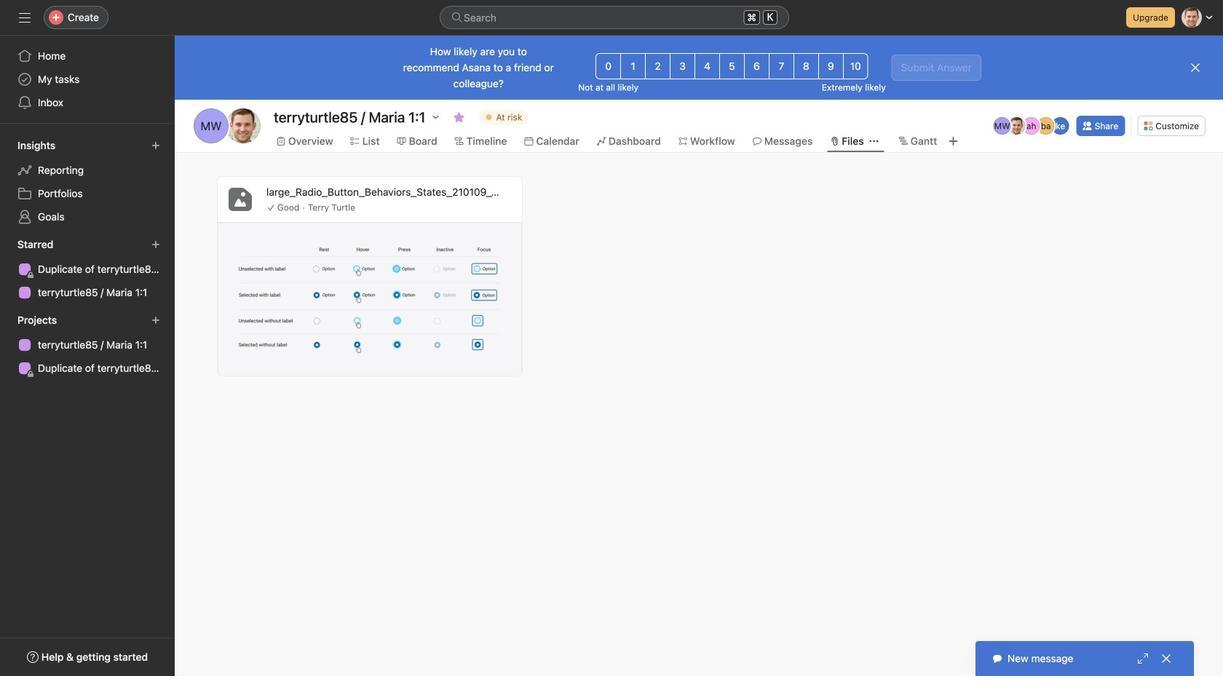 Task type: locate. For each thing, give the bounding box(es) containing it.
tab actions image
[[870, 137, 879, 146]]

close image
[[1161, 653, 1172, 665]]

option group
[[596, 53, 869, 79]]

projects element
[[0, 307, 175, 383]]

new project or portfolio image
[[151, 316, 160, 325]]

None radio
[[695, 53, 720, 79], [720, 53, 745, 79], [769, 53, 794, 79], [843, 53, 869, 79], [695, 53, 720, 79], [720, 53, 745, 79], [769, 53, 794, 79], [843, 53, 869, 79]]

None field
[[440, 6, 789, 29]]

None radio
[[596, 53, 621, 79], [621, 53, 646, 79], [645, 53, 671, 79], [670, 53, 696, 79], [744, 53, 770, 79], [794, 53, 819, 79], [818, 53, 844, 79], [596, 53, 621, 79], [621, 53, 646, 79], [645, 53, 671, 79], [670, 53, 696, 79], [744, 53, 770, 79], [794, 53, 819, 79], [818, 53, 844, 79]]



Task type: describe. For each thing, give the bounding box(es) containing it.
add items to starred image
[[151, 240, 160, 249]]

remove from starred image
[[453, 111, 465, 123]]

starred element
[[0, 232, 175, 307]]

new insights image
[[151, 141, 160, 150]]

add tab image
[[948, 135, 959, 147]]

global element
[[0, 36, 175, 123]]

expand new message image
[[1138, 653, 1149, 665]]

dismiss image
[[1190, 62, 1202, 74]]

insights element
[[0, 133, 175, 232]]

hide sidebar image
[[19, 12, 31, 23]]

Search tasks, projects, and more text field
[[440, 6, 789, 29]]



Task type: vqa. For each thing, say whether or not it's contained in the screenshot.
3rd "list item" from the bottom
no



